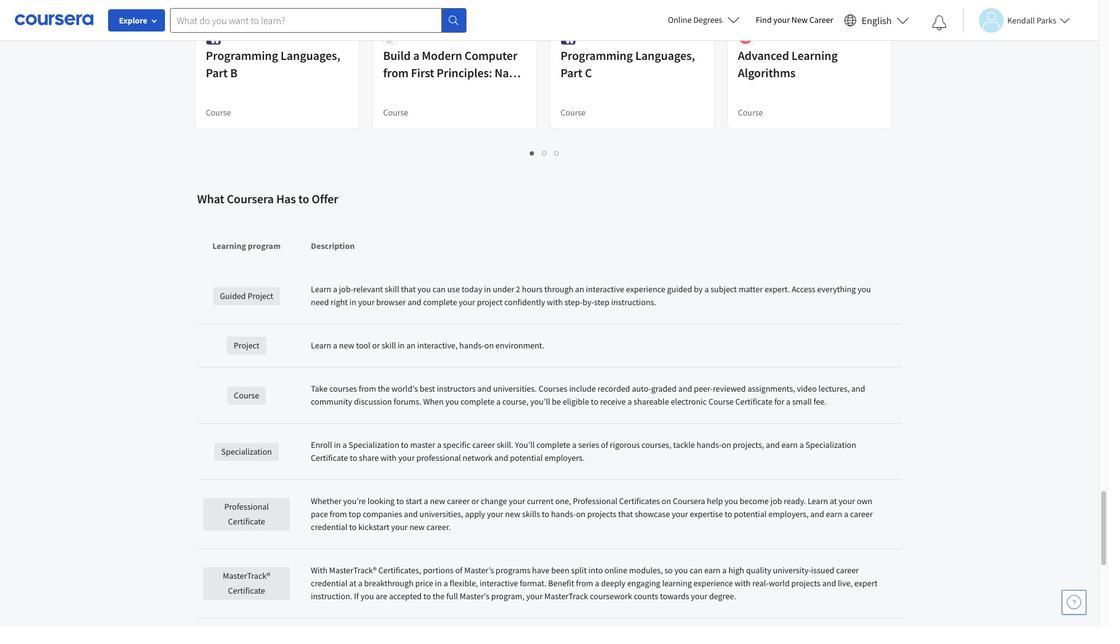 Task type: locate. For each thing, give the bounding box(es) containing it.
1 vertical spatial the
[[433, 591, 445, 602]]

an inside learn a job-relevant skill that you can use today in under 2 hours through an interactive experience guided by a subject matter expert. access everything you need right in your browser and complete your project confidently with step-by-step instructions.
[[575, 284, 584, 295]]

part left b
[[206, 65, 228, 80]]

2 horizontal spatial with
[[735, 578, 751, 589]]

university for programming languages, part b
[[226, 30, 263, 41]]

hebrew university of jerusalem image
[[383, 30, 397, 45]]

pace
[[311, 509, 328, 520]]

learn inside whether you're looking to start a new career or change your current one, professional certificates on coursera help you become job ready. learn at your own pace from top companies and universities, apply your new skills to hands-on projects that showcase your expertise to potential employers, and earn a career credential to kickstart your new career.
[[808, 496, 828, 507]]

of up flexible,
[[455, 565, 463, 576]]

you'll
[[515, 439, 535, 451]]

programming up b
[[206, 48, 278, 63]]

part for programming languages, part c
[[561, 65, 582, 80]]

a up first
[[413, 48, 419, 63]]

earn left high
[[704, 565, 721, 576]]

credential inside whether you're looking to start a new career or change your current one, professional certificates on coursera help you become job ready. learn at your own pace from top companies and universities, apply your new skills to hands-on projects that showcase your expertise to potential employers, and earn a career credential to kickstart your new career.
[[311, 522, 347, 533]]

that down certificates
[[618, 509, 633, 520]]

1 vertical spatial with
[[381, 452, 397, 464]]

from left top
[[330, 509, 347, 520]]

1 vertical spatial interactive
[[480, 578, 518, 589]]

you right help
[[725, 496, 738, 507]]

1 university of washington from the left
[[226, 30, 316, 41]]

2 vertical spatial with
[[735, 578, 751, 589]]

a left course,
[[496, 396, 501, 407]]

and inside with mastertrack® certificates, portions of master's programs have been split into online modules, so you can earn a high quality university-issued career credential at a breakthrough price in a flexible, interactive format. benefit from a deeply engaging learning experience with real-world projects and live, expert instruction. if you are accepted to the full master's program, your mastertrack coursework counts towards your degree.
[[822, 578, 836, 589]]

on right skills
[[576, 509, 586, 520]]

an up step-
[[575, 284, 584, 295]]

ii
[[453, 82, 459, 98]]

0 vertical spatial learn
[[311, 284, 331, 295]]

table
[[197, 219, 902, 627]]

hands- right the interactive,
[[459, 340, 484, 351]]

professional
[[573, 496, 617, 507], [224, 501, 269, 512]]

with right share
[[381, 452, 397, 464]]

2 horizontal spatial university
[[581, 30, 617, 41]]

2 languages, from the left
[[635, 48, 695, 63]]

in up the project
[[484, 284, 491, 295]]

for
[[774, 396, 784, 407]]

1 horizontal spatial earn
[[782, 439, 798, 451]]

4 row from the top
[[197, 368, 902, 424]]

1 horizontal spatial at
[[830, 496, 837, 507]]

professional
[[416, 452, 461, 464]]

relevant
[[353, 284, 383, 295]]

languages, down online at top right
[[635, 48, 695, 63]]

1 horizontal spatial mastertrack®
[[329, 565, 377, 576]]

0 vertical spatial projects
[[587, 509, 616, 520]]

learning program
[[212, 240, 281, 252]]

ready.
[[784, 496, 806, 507]]

1 row from the top
[[197, 219, 902, 268]]

course for programming languages, part b
[[206, 107, 231, 118]]

2 programming from the left
[[561, 48, 633, 63]]

interactive
[[586, 284, 624, 295], [480, 578, 518, 589]]

1 vertical spatial 2
[[516, 284, 520, 295]]

programming
[[206, 48, 278, 63], [561, 48, 633, 63]]

2 left hours
[[516, 284, 520, 295]]

0 horizontal spatial coursera
[[227, 191, 274, 206]]

1 horizontal spatial specialization
[[349, 439, 399, 451]]

with down "through"
[[547, 297, 563, 308]]

when
[[423, 396, 444, 407]]

to left tetris
[[383, 82, 394, 98]]

are
[[376, 591, 387, 602]]

0 horizontal spatial at
[[349, 578, 356, 589]]

can left use
[[433, 284, 446, 295]]

languages, inside programming languages, part b
[[281, 48, 340, 63]]

or right tool
[[372, 340, 380, 351]]

list
[[197, 146, 892, 160]]

credential
[[311, 522, 347, 533], [311, 578, 347, 589]]

0 vertical spatial earn
[[782, 439, 798, 451]]

projects left showcase
[[587, 509, 616, 520]]

0 vertical spatial an
[[575, 284, 584, 295]]

towards
[[660, 591, 689, 602]]

program
[[248, 240, 281, 252]]

1 programming from the left
[[206, 48, 278, 63]]

0 horizontal spatial interactive
[[480, 578, 518, 589]]

1 horizontal spatial or
[[471, 496, 479, 507]]

expert
[[854, 578, 878, 589]]

master's
[[464, 565, 494, 576]]

to inside with mastertrack® certificates, portions of master's programs have been split into online modules, so you can earn a high quality university-issued career credential at a breakthrough price in a flexible, interactive format. benefit from a deeply engaging learning experience with real-world projects and live, expert instruction. if you are accepted to the full master's program, your mastertrack coursework counts towards your degree.
[[423, 591, 431, 602]]

the
[[378, 383, 390, 394], [433, 591, 445, 602]]

you down instructors
[[445, 396, 459, 407]]

of left the jerusalem
[[472, 30, 479, 41]]

hebrew
[[404, 30, 432, 41]]

0 horizontal spatial that
[[401, 284, 416, 295]]

0 vertical spatial with
[[547, 297, 563, 308]]

cell
[[296, 619, 902, 627]]

learn
[[311, 284, 331, 295], [311, 340, 331, 351], [808, 496, 828, 507]]

part for programming languages, part b
[[206, 65, 228, 80]]

earn
[[782, 439, 798, 451], [826, 509, 842, 520], [704, 565, 721, 576]]

that inside learn a job-relevant skill that you can use today in under 2 hours through an interactive experience guided by a subject matter expert. access everything you need right in your browser and complete your project confidently with step-by-step instructions.
[[401, 284, 416, 295]]

washington down online at top right
[[628, 30, 671, 41]]

project right guided
[[248, 290, 273, 301]]

find your new career
[[756, 14, 833, 25]]

and down issued
[[822, 578, 836, 589]]

1 vertical spatial projects
[[791, 578, 821, 589]]

help
[[707, 496, 723, 507]]

2 horizontal spatial complete
[[536, 439, 570, 451]]

1 horizontal spatial university
[[433, 30, 470, 41]]

can up learning
[[690, 565, 703, 576]]

2 vertical spatial learn
[[808, 496, 828, 507]]

university of washington for c
[[581, 30, 671, 41]]

0 vertical spatial learning
[[792, 48, 838, 63]]

career up network on the left of page
[[472, 439, 495, 451]]

at inside with mastertrack® certificates, portions of master's programs have been split into online modules, so you can earn a high quality university-issued career credential at a breakthrough price in a flexible, interactive format. benefit from a deeply engaging learning experience with real-world projects and live, expert instruction. if you are accepted to the full master's program, your mastertrack coursework counts towards your degree.
[[349, 578, 356, 589]]

2 vertical spatial complete
[[536, 439, 570, 451]]

to down top
[[349, 522, 357, 533]]

1 university from the left
[[226, 30, 263, 41]]

real-
[[752, 578, 769, 589]]

projects inside with mastertrack® certificates, portions of master's programs have been split into online modules, so you can earn a high quality university-issued career credential at a breakthrough price in a flexible, interactive format. benefit from a deeply engaging learning experience with real-world projects and live, expert instruction. if you are accepted to the full master's program, your mastertrack coursework counts towards your degree.
[[791, 578, 821, 589]]

2 vertical spatial hands-
[[551, 509, 576, 520]]

1 vertical spatial complete
[[461, 396, 495, 407]]

learn for learn a new tool or skill in an interactive, hands-on environment.
[[311, 340, 331, 351]]

master
[[410, 439, 435, 451]]

you right everything
[[858, 284, 871, 295]]

issued
[[811, 565, 834, 576]]

0 horizontal spatial the
[[378, 383, 390, 394]]

to
[[383, 82, 394, 98], [298, 191, 309, 206], [591, 396, 598, 407], [401, 439, 408, 451], [350, 452, 357, 464], [396, 496, 404, 507], [542, 509, 549, 520], [725, 509, 732, 520], [349, 522, 357, 533], [423, 591, 431, 602]]

new
[[339, 340, 354, 351], [430, 496, 445, 507], [505, 509, 520, 520], [409, 522, 425, 533]]

part inside programming languages, part b
[[206, 65, 228, 80]]

1 vertical spatial potential
[[734, 509, 767, 520]]

complete inside learn a job-relevant skill that you can use today in under 2 hours through an interactive experience guided by a subject matter expert. access everything you need right in your browser and complete your project confidently with step-by-step instructions.
[[423, 297, 457, 308]]

programming inside programming languages, part c
[[561, 48, 633, 63]]

flexible,
[[450, 578, 478, 589]]

university up modern
[[433, 30, 470, 41]]

can inside with mastertrack® certificates, portions of master's programs have been split into online modules, so you can earn a high quality university-issued career credential at a breakthrough price in a flexible, interactive format. benefit from a deeply engaging learning experience with real-world projects and live, expert instruction. if you are accepted to the full master's program, your mastertrack coursework counts towards your degree.
[[690, 565, 703, 576]]

1 vertical spatial an
[[406, 340, 415, 351]]

programming languages, part b
[[206, 48, 340, 80]]

you'll
[[530, 396, 550, 407]]

from inside build a modern computer from first principles: nand to tetris part ii (project- centered course)
[[383, 65, 409, 80]]

credential down pace
[[311, 522, 347, 533]]

have
[[532, 565, 550, 576]]

university of washington up programming languages, part c
[[581, 30, 671, 41]]

a left 'series'
[[572, 439, 577, 451]]

projects
[[587, 509, 616, 520], [791, 578, 821, 589]]

learning left program
[[212, 240, 246, 252]]

5 row from the top
[[197, 424, 902, 480]]

in
[[484, 284, 491, 295], [350, 297, 356, 308], [398, 340, 405, 351], [334, 439, 341, 451], [435, 578, 442, 589]]

of right 'series'
[[601, 439, 608, 451]]

shareable
[[634, 396, 669, 407]]

employers.
[[545, 452, 585, 464]]

earn inside whether you're looking to start a new career or change your current one, professional certificates on coursera help you become job ready. learn at your own pace from top companies and universities, apply your new skills to hands-on projects that showcase your expertise to potential employers, and earn a career credential to kickstart your new career.
[[826, 509, 842, 520]]

learning inside row
[[212, 240, 246, 252]]

in right enroll
[[334, 439, 341, 451]]

languages, inside programming languages, part c
[[635, 48, 695, 63]]

learn inside learn a job-relevant skill that you can use today in under 2 hours through an interactive experience guided by a subject matter expert. access everything you need right in your browser and complete your project confidently with step-by-step instructions.
[[311, 284, 331, 295]]

earn inside enroll in a specialization to master a specific career skill. you'll complete a series of rigorous courses, tackle hands-on projects, and earn a specialization certificate to share with your professional network and potential employers.
[[782, 439, 798, 451]]

with
[[547, 297, 563, 308], [381, 452, 397, 464], [735, 578, 751, 589]]

complete down use
[[423, 297, 457, 308]]

1 horizontal spatial university of washington
[[581, 30, 671, 41]]

portions
[[423, 565, 454, 576]]

1 horizontal spatial projects
[[791, 578, 821, 589]]

0 horizontal spatial hands-
[[459, 340, 484, 351]]

0 vertical spatial at
[[830, 496, 837, 507]]

a inside build a modern computer from first principles: nand to tetris part ii (project- centered course)
[[413, 48, 419, 63]]

3 university from the left
[[581, 30, 617, 41]]

2 left 3 button
[[542, 147, 547, 159]]

course for advanced learning algorithms
[[738, 107, 763, 118]]

row containing learning program
[[197, 219, 902, 268]]

peer-
[[694, 383, 713, 394]]

0 vertical spatial that
[[401, 284, 416, 295]]

2
[[542, 147, 547, 159], [516, 284, 520, 295]]

0 horizontal spatial languages,
[[281, 48, 340, 63]]

your left degree.
[[691, 591, 707, 602]]

0 vertical spatial the
[[378, 383, 390, 394]]

subject
[[711, 284, 737, 295]]

coursera image
[[15, 10, 93, 30]]

mastertrack®
[[329, 565, 377, 576], [223, 570, 270, 582]]

hands- down one,
[[551, 509, 576, 520]]

1 vertical spatial experience
[[694, 578, 733, 589]]

video
[[797, 383, 817, 394]]

matter
[[739, 284, 763, 295]]

1 horizontal spatial washington
[[628, 30, 671, 41]]

0 horizontal spatial experience
[[626, 284, 665, 295]]

full
[[446, 591, 458, 602]]

7 row from the top
[[197, 549, 902, 619]]

1 vertical spatial learn
[[311, 340, 331, 351]]

languages, for programming languages, part c
[[635, 48, 695, 63]]

1 vertical spatial that
[[618, 509, 633, 520]]

under
[[493, 284, 514, 295]]

you inside the take courses from the world's best instructors and universities. courses include recorded auto-graded and peer-reviewed assignments, video lectures, and community discussion forums. when you complete a course, you'll be eligible to receive a shareable electronic course certificate for a small fee.
[[445, 396, 459, 407]]

earn right projects,
[[782, 439, 798, 451]]

2 horizontal spatial hands-
[[697, 439, 722, 451]]

1 vertical spatial or
[[471, 496, 479, 507]]

0 vertical spatial coursera
[[227, 191, 274, 206]]

course
[[206, 107, 231, 118], [383, 107, 408, 118], [561, 107, 586, 118], [738, 107, 763, 118], [234, 390, 259, 401], [709, 396, 734, 407]]

complete up employers.
[[536, 439, 570, 451]]

1 vertical spatial earn
[[826, 509, 842, 520]]

0 horizontal spatial complete
[[423, 297, 457, 308]]

2 horizontal spatial part
[[561, 65, 582, 80]]

from down split
[[576, 578, 593, 589]]

1 vertical spatial hands-
[[697, 439, 722, 451]]

engaging
[[627, 578, 660, 589]]

instructions.
[[611, 297, 656, 308]]

interactive up the step
[[586, 284, 624, 295]]

courses
[[539, 383, 567, 394]]

0 horizontal spatial with
[[381, 452, 397, 464]]

take courses from the world's best instructors and universities. courses include recorded auto-graded and peer-reviewed assignments, video lectures, and community discussion forums. when you complete a course, you'll be eligible to receive a shareable electronic course certificate for a small fee.
[[311, 383, 865, 407]]

row
[[197, 219, 902, 268], [197, 268, 902, 324], [197, 324, 902, 368], [197, 368, 902, 424], [197, 424, 902, 480], [197, 480, 902, 549], [197, 549, 902, 619]]

0 horizontal spatial part
[[206, 65, 228, 80]]

0 vertical spatial 2
[[542, 147, 547, 159]]

certificate inside 'mastertrack® certificate'
[[228, 585, 265, 596]]

0 vertical spatial credential
[[311, 522, 347, 533]]

part left c
[[561, 65, 582, 80]]

new left career.
[[409, 522, 425, 533]]

1 languages, from the left
[[281, 48, 340, 63]]

2 washington from the left
[[628, 30, 671, 41]]

0 horizontal spatial 2
[[516, 284, 520, 295]]

and right projects,
[[766, 439, 780, 451]]

0 horizontal spatial programming
[[206, 48, 278, 63]]

0 vertical spatial can
[[433, 284, 446, 295]]

0 horizontal spatial specialization
[[221, 446, 272, 457]]

from down build
[[383, 65, 409, 80]]

use
[[447, 284, 460, 295]]

your down today at the top left of the page
[[459, 297, 475, 308]]

on left the environment.
[[484, 340, 494, 351]]

to inside the take courses from the world's best instructors and universities. courses include recorded auto-graded and peer-reviewed assignments, video lectures, and community discussion forums. when you complete a course, you'll be eligible to receive a shareable electronic course certificate for a small fee.
[[591, 396, 598, 407]]

to left master
[[401, 439, 408, 451]]

1 vertical spatial can
[[690, 565, 703, 576]]

2 university of washington from the left
[[581, 30, 671, 41]]

the inside with mastertrack® certificates, portions of master's programs have been split into online modules, so you can earn a high quality university-issued career credential at a breakthrough price in a flexible, interactive format. benefit from a deeply engaging learning experience with real-world projects and live, expert instruction. if you are accepted to the full master's program, your mastertrack coursework counts towards your degree.
[[433, 591, 445, 602]]

1 horizontal spatial professional
[[573, 496, 617, 507]]

1 horizontal spatial learning
[[792, 48, 838, 63]]

eligible
[[563, 396, 589, 407]]

languages, down what do you want to learn? text box
[[281, 48, 340, 63]]

deeplearning.ai image
[[738, 30, 753, 45]]

english
[[862, 14, 892, 26]]

your down master
[[398, 452, 415, 464]]

project down guided project
[[234, 340, 259, 351]]

into
[[589, 565, 603, 576]]

to down include
[[591, 396, 598, 407]]

at up if
[[349, 578, 356, 589]]

new left skills
[[505, 509, 520, 520]]

parks
[[1037, 15, 1056, 26]]

your inside enroll in a specialization to master a specific career skill. you'll complete a series of rigorous courses, tackle hands-on projects, and earn a specialization certificate to share with your professional network and potential employers.
[[398, 452, 415, 464]]

programming inside programming languages, part b
[[206, 48, 278, 63]]

part inside programming languages, part c
[[561, 65, 582, 80]]

1 horizontal spatial hands-
[[551, 509, 576, 520]]

on left projects,
[[722, 439, 731, 451]]

0 horizontal spatial learning
[[212, 240, 246, 252]]

a right for
[[786, 396, 791, 407]]

access
[[792, 284, 815, 295]]

earn right employers,
[[826, 509, 842, 520]]

career
[[809, 14, 833, 25]]

or
[[372, 340, 380, 351], [471, 496, 479, 507]]

universities.
[[493, 383, 537, 394]]

discussion
[[354, 396, 392, 407]]

university right university of washington image
[[226, 30, 263, 41]]

washington
[[273, 30, 316, 41], [628, 30, 671, 41]]

experience
[[626, 284, 665, 295], [694, 578, 733, 589]]

0 horizontal spatial can
[[433, 284, 446, 295]]

expertise
[[690, 509, 723, 520]]

interactive up program,
[[480, 578, 518, 589]]

1 horizontal spatial experience
[[694, 578, 733, 589]]

2 inside learn a job-relevant skill that you can use today in under 2 hours through an interactive experience guided by a subject matter expert. access everything you need right in your browser and complete your project confidently with step-by-step instructions.
[[516, 284, 520, 295]]

with inside with mastertrack® certificates, portions of master's programs have been split into online modules, so you can earn a high quality university-issued career credential at a breakthrough price in a flexible, interactive format. benefit from a deeply engaging learning experience with real-world projects and live, expert instruction. if you are accepted to the full master's program, your mastertrack coursework counts towards your degree.
[[735, 578, 751, 589]]

of inside enroll in a specialization to master a specific career skill. you'll complete a series of rigorous courses, tackle hands-on projects, and earn a specialization certificate to share with your professional network and potential employers.
[[601, 439, 608, 451]]

0 vertical spatial complete
[[423, 297, 457, 308]]

1 horizontal spatial an
[[575, 284, 584, 295]]

1 horizontal spatial languages,
[[635, 48, 695, 63]]

1 horizontal spatial complete
[[461, 396, 495, 407]]

6 row from the top
[[197, 480, 902, 549]]

university of washington image
[[206, 30, 221, 45]]

at left own
[[830, 496, 837, 507]]

2 credential from the top
[[311, 578, 347, 589]]

3 row from the top
[[197, 324, 902, 368]]

mastertrack® inside with mastertrack® certificates, portions of master's programs have been split into online modules, so you can earn a high quality university-issued career credential at a breakthrough price in a flexible, interactive format. benefit from a deeply engaging learning experience with real-world projects and live, expert instruction. if you are accepted to the full master's program, your mastertrack coursework counts towards your degree.
[[329, 565, 377, 576]]

learn right ready.
[[808, 496, 828, 507]]

0 vertical spatial skill
[[385, 284, 399, 295]]

on
[[484, 340, 494, 351], [722, 439, 731, 451], [662, 496, 671, 507], [576, 509, 586, 520]]

1 horizontal spatial that
[[618, 509, 633, 520]]

earn inside with mastertrack® certificates, portions of master's programs have been split into online modules, so you can earn a high quality university-issued career credential at a breakthrough price in a flexible, interactive format. benefit from a deeply engaging learning experience with real-world projects and live, expert instruction. if you are accepted to the full master's program, your mastertrack coursework counts towards your degree.
[[704, 565, 721, 576]]

1 horizontal spatial with
[[547, 297, 563, 308]]

or up apply
[[471, 496, 479, 507]]

course inside the take courses from the world's best instructors and universities. courses include recorded auto-graded and peer-reviewed assignments, video lectures, and community discussion forums. when you complete a course, you'll be eligible to receive a shareable electronic course certificate for a small fee.
[[709, 396, 734, 407]]

a down 'small'
[[800, 439, 804, 451]]

by
[[694, 284, 703, 295]]

potential down you'll at the left of the page
[[510, 452, 543, 464]]

need
[[311, 297, 329, 308]]

experience up degree.
[[694, 578, 733, 589]]

programming up c
[[561, 48, 633, 63]]

hands- right 'tackle'
[[697, 439, 722, 451]]

and
[[408, 297, 421, 308], [477, 383, 491, 394], [678, 383, 692, 394], [851, 383, 865, 394], [766, 439, 780, 451], [494, 452, 508, 464], [404, 509, 418, 520], [810, 509, 824, 520], [822, 578, 836, 589]]

0 vertical spatial experience
[[626, 284, 665, 295]]

0 vertical spatial potential
[[510, 452, 543, 464]]

1 horizontal spatial interactive
[[586, 284, 624, 295]]

1 washington from the left
[[273, 30, 316, 41]]

0 horizontal spatial university of washington
[[226, 30, 316, 41]]

complete inside the take courses from the world's best instructors and universities. courses include recorded auto-graded and peer-reviewed assignments, video lectures, and community discussion forums. when you complete a course, you'll be eligible to receive a shareable electronic course certificate for a small fee.
[[461, 396, 495, 407]]

1 horizontal spatial potential
[[734, 509, 767, 520]]

1 horizontal spatial part
[[428, 82, 450, 98]]

1 vertical spatial learning
[[212, 240, 246, 252]]

0 horizontal spatial projects
[[587, 509, 616, 520]]

0 horizontal spatial university
[[226, 30, 263, 41]]

potential inside whether you're looking to start a new career or change your current one, professional certificates on coursera help you become job ready. learn at your own pace from top companies and universities, apply your new skills to hands-on projects that showcase your expertise to potential employers, and earn a career credential to kickstart your new career.
[[734, 509, 767, 520]]

1 credential from the top
[[311, 522, 347, 533]]

2 university from the left
[[433, 30, 470, 41]]

complete down instructors
[[461, 396, 495, 407]]

a right enroll
[[342, 439, 347, 451]]

career down own
[[850, 509, 873, 520]]

nand
[[495, 65, 523, 80]]

part
[[206, 65, 228, 80], [561, 65, 582, 80], [428, 82, 450, 98]]

2 row from the top
[[197, 268, 902, 324]]

None search field
[[170, 8, 467, 32]]

and right employers,
[[810, 509, 824, 520]]

course for programming languages, part c
[[561, 107, 586, 118]]

of
[[264, 30, 272, 41], [472, 30, 479, 41], [619, 30, 626, 41], [601, 439, 608, 451], [455, 565, 463, 576]]

career inside with mastertrack® certificates, portions of master's programs have been split into online modules, so you can earn a high quality university-issued career credential at a breakthrough price in a flexible, interactive format. benefit from a deeply engaging learning experience with real-world projects and live, expert instruction. if you are accepted to the full master's program, your mastertrack coursework counts towards your degree.
[[836, 565, 859, 576]]

languages,
[[281, 48, 340, 63], [635, 48, 695, 63]]

find
[[756, 14, 772, 25]]

and right browser
[[408, 297, 421, 308]]

1 horizontal spatial programming
[[561, 48, 633, 63]]

1 horizontal spatial 2
[[542, 147, 547, 159]]

0 horizontal spatial washington
[[273, 30, 316, 41]]

you're
[[343, 496, 366, 507]]

1 horizontal spatial can
[[690, 565, 703, 576]]

2 vertical spatial earn
[[704, 565, 721, 576]]

1 vertical spatial credential
[[311, 578, 347, 589]]

0 horizontal spatial earn
[[704, 565, 721, 576]]

of inside with mastertrack® certificates, portions of master's programs have been split into online modules, so you can earn a high quality university-issued career credential at a breakthrough price in a flexible, interactive format. benefit from a deeply engaging learning experience with real-world projects and live, expert instruction. if you are accepted to the full master's program, your mastertrack coursework counts towards your degree.
[[455, 565, 463, 576]]

tool
[[356, 340, 370, 351]]

0 vertical spatial or
[[372, 340, 380, 351]]

hebrew university of jerusalem
[[404, 30, 518, 41]]

coursera up expertise on the right bottom of the page
[[673, 496, 705, 507]]

to left start
[[396, 496, 404, 507]]

showcase
[[635, 509, 670, 520]]

of up programming languages, part b on the left top of the page
[[264, 30, 272, 41]]

1 vertical spatial coursera
[[673, 496, 705, 507]]



Task type: vqa. For each thing, say whether or not it's contained in the screenshot.
subject
yes



Task type: describe. For each thing, give the bounding box(es) containing it.
potential inside enroll in a specialization to master a specific career skill. you'll complete a series of rigorous courses, tackle hands-on projects, and earn a specialization certificate to share with your professional network and potential employers.
[[510, 452, 543, 464]]

complete inside enroll in a specialization to master a specific career skill. you'll complete a series of rigorous courses, tackle hands-on projects, and earn a specialization certificate to share with your professional network and potential employers.
[[536, 439, 570, 451]]

mastertrack® certificate
[[223, 570, 270, 596]]

interactive,
[[417, 340, 458, 351]]

and inside learn a job-relevant skill that you can use today in under 2 hours through an interactive experience guided by a subject matter expert. access everything you need right in your browser and complete your project confidently with step-by-step instructions.
[[408, 297, 421, 308]]

1
[[530, 147, 535, 159]]

table containing learning program
[[197, 219, 902, 627]]

and down start
[[404, 509, 418, 520]]

fee.
[[814, 396, 827, 407]]

community
[[311, 396, 352, 407]]

help center image
[[1067, 595, 1082, 610]]

current
[[527, 496, 554, 507]]

price
[[415, 578, 433, 589]]

your down change
[[487, 509, 503, 520]]

What do you want to learn? text field
[[170, 8, 442, 32]]

live,
[[838, 578, 853, 589]]

start
[[406, 496, 422, 507]]

you right if
[[361, 591, 374, 602]]

rigorous
[[610, 439, 640, 451]]

small
[[792, 396, 812, 407]]

your up skills
[[509, 496, 525, 507]]

row containing with mastertrack® certificates, portions of master's programs have been split into online modules, so you can earn a high quality university-issued career credential at a breakthrough price in a flexible, interactive format. benefit from a deeply engaging learning experience with real-world projects and live, expert instruction. if you are accepted to the full master's program, your mastertrack coursework counts towards your degree.
[[197, 549, 902, 619]]

2 horizontal spatial specialization
[[806, 439, 856, 451]]

jerusalem
[[481, 30, 518, 41]]

a left high
[[722, 565, 727, 576]]

you inside whether you're looking to start a new career or change your current one, professional certificates on coursera help you become job ready. learn at your own pace from top companies and universities, apply your new skills to hands-on projects that showcase your expertise to potential employers, and earn a career credential to kickstart your new career.
[[725, 496, 738, 507]]

certificates
[[619, 496, 660, 507]]

job
[[771, 496, 782, 507]]

a up if
[[358, 578, 362, 589]]

learn for learn a job-relevant skill that you can use today in under 2 hours through an interactive experience guided by a subject matter expert. access everything you need right in your browser and complete your project confidently with step-by-step instructions.
[[311, 284, 331, 295]]

lectures,
[[819, 383, 850, 394]]

certificate inside professional certificate
[[228, 516, 265, 527]]

0 horizontal spatial or
[[372, 340, 380, 351]]

professional inside whether you're looking to start a new career or change your current one, professional certificates on coursera help you become job ready. learn at your own pace from top companies and universities, apply your new skills to hands-on projects that showcase your expertise to potential employers, and earn a career credential to kickstart your new career.
[[573, 496, 617, 507]]

a right start
[[424, 496, 428, 507]]

you right so
[[675, 565, 688, 576]]

your down format.
[[526, 591, 543, 602]]

split
[[571, 565, 587, 576]]

career inside enroll in a specialization to master a specific career skill. you'll complete a series of rigorous courses, tackle hands-on projects, and earn a specialization certificate to share with your professional network and potential employers.
[[472, 439, 495, 451]]

learning
[[662, 578, 692, 589]]

kickstart
[[358, 522, 390, 533]]

job-
[[339, 284, 353, 295]]

if
[[354, 591, 359, 602]]

has
[[276, 191, 296, 206]]

washington for programming languages, part b
[[273, 30, 316, 41]]

3 button
[[551, 146, 563, 160]]

to inside build a modern computer from first principles: nand to tetris part ii (project- centered course)
[[383, 82, 394, 98]]

to left share
[[350, 452, 357, 464]]

a left job-
[[333, 284, 337, 295]]

a up professional
[[437, 439, 441, 451]]

english button
[[839, 0, 914, 40]]

hands- inside enroll in a specialization to master a specific career skill. you'll complete a series of rigorous courses, tackle hands-on projects, and earn a specialization certificate to share with your professional network and potential employers.
[[697, 439, 722, 451]]

a down into
[[595, 578, 599, 589]]

and right 'lectures,' at the right bottom of the page
[[851, 383, 865, 394]]

a right by
[[704, 284, 709, 295]]

a right employers,
[[844, 509, 848, 520]]

advanced learning algorithms
[[738, 48, 838, 80]]

row containing learn a job-relevant skill that you can use today in under 2 hours through an interactive experience guided by a subject matter expert. access everything you need right in your browser and complete your project confidently with step-by-step instructions.
[[197, 268, 902, 324]]

or inside whether you're looking to start a new career or change your current one, professional certificates on coursera help you become job ready. learn at your own pace from top companies and universities, apply your new skills to hands-on projects that showcase your expertise to potential employers, and earn a career credential to kickstart your new career.
[[471, 496, 479, 507]]

programming for c
[[561, 48, 633, 63]]

learn a job-relevant skill that you can use today in under 2 hours through an interactive experience guided by a subject matter expert. access everything you need right in your browser and complete your project confidently with step-by-step instructions.
[[311, 284, 871, 308]]

university of washington for b
[[226, 30, 316, 41]]

1 vertical spatial project
[[234, 340, 259, 351]]

guided project
[[220, 290, 273, 301]]

receive
[[600, 396, 626, 407]]

career up apply
[[447, 496, 470, 507]]

in left the interactive,
[[398, 340, 405, 351]]

cell inside table
[[296, 619, 902, 627]]

0 vertical spatial project
[[248, 290, 273, 301]]

your left own
[[839, 496, 855, 507]]

interactive inside learn a job-relevant skill that you can use today in under 2 hours through an interactive experience guided by a subject matter expert. access everything you need right in your browser and complete your project confidently with step-by-step instructions.
[[586, 284, 624, 295]]

enroll in a specialization to master a specific career skill. you'll complete a series of rigorous courses, tackle hands-on projects, and earn a specialization certificate to share with your professional network and potential employers.
[[311, 439, 856, 464]]

row containing whether you're looking to start a new career or change your current one, professional certificates on coursera help you become job ready. learn at your own pace from top companies and universities, apply your new skills to hands-on projects that showcase your expertise to potential employers, and earn a career credential to kickstart your new career.
[[197, 480, 902, 549]]

what coursera has to offer
[[197, 191, 338, 206]]

your up "deeplearning.ai"
[[773, 14, 790, 25]]

you left use
[[417, 284, 431, 295]]

your down companies at the bottom
[[391, 522, 408, 533]]

projects inside whether you're looking to start a new career or change your current one, professional certificates on coursera help you become job ready. learn at your own pace from top companies and universities, apply your new skills to hands-on projects that showcase your expertise to potential employers, and earn a career credential to kickstart your new career.
[[587, 509, 616, 520]]

b
[[230, 65, 237, 80]]

step-
[[565, 297, 583, 308]]

environment.
[[496, 340, 544, 351]]

in right right
[[350, 297, 356, 308]]

on up showcase
[[662, 496, 671, 507]]

list containing 1
[[197, 146, 892, 160]]

include
[[569, 383, 596, 394]]

coursera inside whether you're looking to start a new career or change your current one, professional certificates on coursera help you become job ready. learn at your own pace from top companies and universities, apply your new skills to hands-on projects that showcase your expertise to potential employers, and earn a career credential to kickstart your new career.
[[673, 496, 705, 507]]

experience inside with mastertrack® certificates, portions of master's programs have been split into online modules, so you can earn a high quality university-issued career credential at a breakthrough price in a flexible, interactive format. benefit from a deeply engaging learning experience with real-world projects and live, expert instruction. if you are accepted to the full master's program, your mastertrack coursework counts towards your degree.
[[694, 578, 733, 589]]

with inside enroll in a specialization to master a specific career skill. you'll complete a series of rigorous courses, tackle hands-on projects, and earn a specialization certificate to share with your professional network and potential employers.
[[381, 452, 397, 464]]

algorithms
[[738, 65, 796, 80]]

certificate inside the take courses from the world's best instructors and universities. courses include recorded auto-graded and peer-reviewed assignments, video lectures, and community discussion forums. when you complete a course, you'll be eligible to receive a shareable electronic course certificate for a small fee.
[[735, 396, 773, 407]]

university-
[[773, 565, 811, 576]]

from inside whether you're looking to start a new career or change your current one, professional certificates on coursera help you become job ready. learn at your own pace from top companies and universities, apply your new skills to hands-on projects that showcase your expertise to potential employers, and earn a career credential to kickstart your new career.
[[330, 509, 347, 520]]

new up universities,
[[430, 496, 445, 507]]

and up electronic
[[678, 383, 692, 394]]

credential inside with mastertrack® certificates, portions of master's programs have been split into online modules, so you can earn a high quality university-issued career credential at a breakthrough price in a flexible, interactive format. benefit from a deeply engaging learning experience with real-world projects and live, expert instruction. if you are accepted to the full master's program, your mastertrack coursework counts towards your degree.
[[311, 578, 347, 589]]

learning inside advanced learning algorithms
[[792, 48, 838, 63]]

looking
[[368, 496, 395, 507]]

your down relevant
[[358, 297, 375, 308]]

1 button
[[526, 146, 539, 160]]

format.
[[520, 578, 547, 589]]

today
[[462, 284, 482, 295]]

1 vertical spatial skill
[[382, 340, 396, 351]]

degree.
[[709, 591, 736, 602]]

deeplearning.ai
[[758, 30, 818, 41]]

row containing enroll in a specialization to master a specific career skill. you'll complete a series of rigorous courses, tackle hands-on projects, and earn a specialization certificate to share with your professional network and potential employers.
[[197, 424, 902, 480]]

from inside the take courses from the world's best instructors and universities. courses include recorded auto-graded and peer-reviewed assignments, video lectures, and community discussion forums. when you complete a course, you'll be eligible to receive a shareable electronic course certificate for a small fee.
[[359, 383, 376, 394]]

advanced
[[738, 48, 789, 63]]

skill inside learn a job-relevant skill that you can use today in under 2 hours through an interactive experience guided by a subject matter expert. access everything you need right in your browser and complete your project confidently with step-by-step instructions.
[[385, 284, 399, 295]]

interactive inside with mastertrack® certificates, portions of master's programs have been split into online modules, so you can earn a high quality university-issued career credential at a breakthrough price in a flexible, interactive format. benefit from a deeply engaging learning experience with real-world projects and live, expert instruction. if you are accepted to the full master's program, your mastertrack coursework counts towards your degree.
[[480, 578, 518, 589]]

first
[[411, 65, 434, 80]]

explore button
[[108, 9, 165, 32]]

next slide image
[[908, 0, 938, 25]]

part inside build a modern computer from first principles: nand to tetris part ii (project- centered course)
[[428, 82, 450, 98]]

your left expertise on the right bottom of the page
[[672, 509, 688, 520]]

course)
[[432, 100, 471, 115]]

companies
[[363, 509, 402, 520]]

to right expertise on the right bottom of the page
[[725, 509, 732, 520]]

and down skill.
[[494, 452, 508, 464]]

professional certificate
[[224, 501, 269, 527]]

online
[[668, 14, 692, 25]]

a left tool
[[333, 340, 337, 351]]

best
[[420, 383, 435, 394]]

accepted
[[389, 591, 422, 602]]

show notifications image
[[932, 15, 947, 30]]

row containing take courses from the world's best instructors and universities. courses include recorded auto-graded and peer-reviewed assignments, video lectures, and community discussion forums. when you complete a course, you'll be eligible to receive a shareable electronic course certificate for a small fee.
[[197, 368, 902, 424]]

course for build a modern computer from first principles: nand to tetris part ii (project- centered course)
[[383, 107, 408, 118]]

certificate inside enroll in a specialization to master a specific career skill. you'll complete a series of rigorous courses, tackle hands-on projects, and earn a specialization certificate to share with your professional network and potential employers.
[[311, 452, 348, 464]]

quality
[[746, 565, 771, 576]]

with inside learn a job-relevant skill that you can use today in under 2 hours through an interactive experience guided by a subject matter expert. access everything you need right in your browser and complete your project confidently with step-by-step instructions.
[[547, 297, 563, 308]]

and right instructors
[[477, 383, 491, 394]]

deeply
[[601, 578, 626, 589]]

to down current
[[542, 509, 549, 520]]

0 horizontal spatial mastertrack®
[[223, 570, 270, 582]]

electronic
[[671, 396, 707, 407]]

university of washington image
[[561, 30, 576, 45]]

languages, for programming languages, part b
[[281, 48, 340, 63]]

through
[[544, 284, 573, 295]]

in inside with mastertrack® certificates, portions of master's programs have been split into online modules, so you can earn a high quality university-issued career credential at a breakthrough price in a flexible, interactive format. benefit from a deeply engaging learning experience with real-world projects and live, expert instruction. if you are accepted to the full master's program, your mastertrack coursework counts towards your degree.
[[435, 578, 442, 589]]

at inside whether you're looking to start a new career or change your current one, professional certificates on coursera help you become job ready. learn at your own pace from top companies and universities, apply your new skills to hands-on projects that showcase your expertise to potential employers, and earn a career credential to kickstart your new career.
[[830, 496, 837, 507]]

in inside enroll in a specialization to master a specific career skill. you'll complete a series of rigorous courses, tackle hands-on projects, and earn a specialization certificate to share with your professional network and potential employers.
[[334, 439, 341, 451]]

c
[[585, 65, 592, 80]]

graded
[[651, 383, 677, 394]]

hands- inside whether you're looking to start a new career or change your current one, professional certificates on coursera help you become job ready. learn at your own pace from top companies and universities, apply your new skills to hands-on projects that showcase your expertise to potential employers, and earn a career credential to kickstart your new career.
[[551, 509, 576, 520]]

of up programming languages, part c
[[619, 30, 626, 41]]

world
[[769, 578, 790, 589]]

universities,
[[420, 509, 463, 520]]

breakthrough
[[364, 578, 414, 589]]

0 horizontal spatial professional
[[224, 501, 269, 512]]

own
[[857, 496, 872, 507]]

washington for programming languages, part c
[[628, 30, 671, 41]]

a right receive
[[628, 396, 632, 407]]

confidently
[[504, 297, 545, 308]]

0 vertical spatial hands-
[[459, 340, 484, 351]]

can inside learn a job-relevant skill that you can use today in under 2 hours through an interactive experience guided by a subject matter expert. access everything you need right in your browser and complete your project confidently with step-by-step instructions.
[[433, 284, 446, 295]]

centered
[[383, 100, 430, 115]]

tackle
[[673, 439, 695, 451]]

0 horizontal spatial an
[[406, 340, 415, 351]]

online degrees
[[668, 14, 722, 25]]

new left tool
[[339, 340, 354, 351]]

programming for b
[[206, 48, 278, 63]]

auto-
[[632, 383, 651, 394]]

computer
[[465, 48, 517, 63]]

experience inside learn a job-relevant skill that you can use today in under 2 hours through an interactive experience guided by a subject matter expert. access everything you need right in your browser and complete your project confidently with step-by-step instructions.
[[626, 284, 665, 295]]

right
[[331, 297, 348, 308]]

new
[[792, 14, 808, 25]]

program,
[[491, 591, 525, 602]]

learn a new tool or skill in an interactive, hands-on environment.
[[311, 340, 544, 351]]

on inside enroll in a specialization to master a specific career skill. you'll complete a series of rigorous courses, tackle hands-on projects, and earn a specialization certificate to share with your professional network and potential employers.
[[722, 439, 731, 451]]

to right has
[[298, 191, 309, 206]]

kendall
[[1007, 15, 1035, 26]]

offer
[[312, 191, 338, 206]]

that inside whether you're looking to start a new career or change your current one, professional certificates on coursera help you become job ready. learn at your own pace from top companies and universities, apply your new skills to hands-on projects that showcase your expertise to potential employers, and earn a career credential to kickstart your new career.
[[618, 509, 633, 520]]

row containing project
[[197, 324, 902, 368]]

from inside with mastertrack® certificates, portions of master's programs have been split into online modules, so you can earn a high quality university-issued career credential at a breakthrough price in a flexible, interactive format. benefit from a deeply engaging learning experience with real-world projects and live, expert instruction. if you are accepted to the full master's program, your mastertrack coursework counts towards your degree.
[[576, 578, 593, 589]]

modules,
[[629, 565, 663, 576]]

share
[[359, 452, 379, 464]]

forums.
[[394, 396, 421, 407]]

modern
[[422, 48, 462, 63]]

build a modern computer from first principles: nand to tetris part ii (project- centered course)
[[383, 48, 523, 115]]

the inside the take courses from the world's best instructors and universities. courses include recorded auto-graded and peer-reviewed assignments, video lectures, and community discussion forums. when you complete a course, you'll be eligible to receive a shareable electronic course certificate for a small fee.
[[378, 383, 390, 394]]

a up full
[[444, 578, 448, 589]]

2 inside button
[[542, 147, 547, 159]]

university for programming languages, part c
[[581, 30, 617, 41]]



